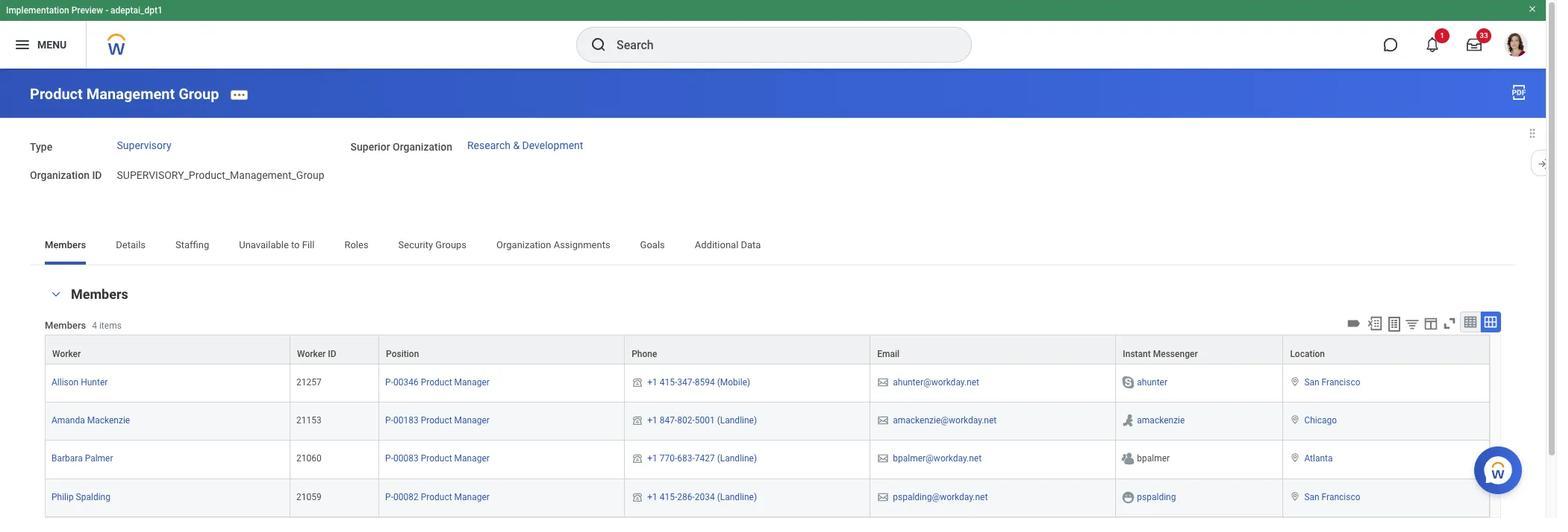 Task type: locate. For each thing, give the bounding box(es) containing it.
id for organization id
[[92, 170, 102, 182]]

san down location
[[1304, 378, 1319, 388]]

tab list containing members
[[30, 229, 1516, 265]]

members 4 items
[[45, 320, 122, 331]]

to
[[291, 240, 300, 251]]

+1 415-347-8594 (mobile) link
[[647, 375, 750, 388]]

00346
[[393, 378, 418, 388]]

802-
[[677, 416, 695, 426]]

mail image
[[876, 453, 890, 465], [876, 492, 890, 503]]

0 vertical spatial (landline)
[[717, 416, 757, 426]]

chicago link
[[1304, 413, 1337, 426]]

san francisco link
[[1304, 375, 1360, 388], [1304, 489, 1360, 503]]

preview
[[71, 5, 103, 16]]

francisco for pspalding
[[1322, 492, 1360, 503]]

2 san francisco from the top
[[1304, 492, 1360, 503]]

1 vertical spatial mail image
[[876, 415, 890, 427]]

worker id button
[[290, 336, 379, 364]]

mail image left pspalding@workday.net
[[876, 492, 890, 503]]

product for 21153
[[421, 416, 452, 426]]

product right 00346
[[421, 378, 452, 388]]

0 vertical spatial san francisco link
[[1304, 375, 1360, 388]]

ahunter@workday.net link
[[893, 375, 979, 388]]

members inside tab list
[[45, 240, 86, 251]]

francisco
[[1322, 378, 1360, 388], [1322, 492, 1360, 503]]

ahunter
[[1137, 378, 1167, 388]]

0 vertical spatial location image
[[1289, 415, 1301, 426]]

instant messenger button
[[1116, 336, 1283, 364]]

pspalding@workday.net
[[893, 492, 988, 503]]

san down "atlanta"
[[1304, 492, 1319, 503]]

amackenzie link
[[1137, 413, 1185, 426]]

mail image for +1 415-347-8594 (mobile)
[[876, 377, 890, 389]]

mail image left bpalmer@workday.net
[[876, 453, 890, 465]]

members button
[[71, 287, 128, 302]]

barbara palmer
[[52, 454, 113, 465]]

1 vertical spatial location image
[[1289, 492, 1301, 502]]

0 vertical spatial san francisco
[[1304, 378, 1360, 388]]

2 san from the top
[[1304, 492, 1319, 503]]

menu banner
[[0, 0, 1546, 69]]

1 vertical spatial san francisco link
[[1304, 489, 1360, 503]]

location image left atlanta link
[[1289, 453, 1301, 464]]

manager down 'position' "popup button"
[[454, 378, 490, 388]]

1 worker from the left
[[52, 350, 81, 360]]

pspalding@workday.net link
[[893, 489, 988, 503]]

1 button
[[1416, 28, 1450, 61]]

product right the 00183
[[421, 416, 452, 426]]

2 mail image from the top
[[876, 492, 890, 503]]

san for pspalding
[[1304, 492, 1319, 503]]

1 san francisco from the top
[[1304, 378, 1360, 388]]

francisco up the chicago link
[[1322, 378, 1360, 388]]

0 vertical spatial 415-
[[660, 378, 677, 388]]

0 vertical spatial id
[[92, 170, 102, 182]]

8594
[[695, 378, 715, 388]]

3 manager from the top
[[454, 454, 490, 465]]

2 vertical spatial members
[[45, 320, 86, 331]]

3 p- from the top
[[385, 454, 393, 465]]

-
[[105, 5, 108, 16]]

p- inside 'link'
[[385, 454, 393, 465]]

id
[[92, 170, 102, 182], [328, 350, 336, 360]]

1 vertical spatial (landline)
[[717, 454, 757, 465]]

chicago
[[1304, 416, 1337, 426]]

2 vertical spatial (landline)
[[717, 492, 757, 503]]

row
[[45, 335, 1490, 365], [45, 365, 1490, 403], [45, 403, 1490, 441], [45, 441, 1490, 480], [45, 480, 1490, 518]]

415- for 286-
[[660, 492, 677, 503]]

2034
[[695, 492, 715, 503]]

row up (mobile)
[[45, 335, 1490, 365]]

implementation preview -   adeptai_dpt1
[[6, 5, 163, 16]]

manager inside p-00082 product manager link
[[454, 492, 490, 503]]

organization
[[393, 141, 452, 153], [30, 170, 90, 182], [496, 240, 551, 251]]

manager up p-00082 product manager link
[[454, 454, 490, 465]]

tab list
[[30, 229, 1516, 265]]

organization right superior
[[393, 141, 452, 153]]

+1 down the phone
[[647, 378, 657, 388]]

415-
[[660, 378, 677, 388], [660, 492, 677, 503]]

4 +1 from the top
[[647, 492, 657, 503]]

1 mail image from the top
[[876, 377, 890, 389]]

1 vertical spatial san francisco
[[1304, 492, 1360, 503]]

2 location image from the top
[[1289, 492, 1301, 502]]

4
[[92, 321, 97, 331]]

members up 4
[[71, 287, 128, 302]]

francisco down "atlanta"
[[1322, 492, 1360, 503]]

2 415- from the top
[[660, 492, 677, 503]]

0 horizontal spatial worker
[[52, 350, 81, 360]]

(landline) right 5001
[[717, 416, 757, 426]]

1 horizontal spatial organization
[[393, 141, 452, 153]]

415- left 8594
[[660, 378, 677, 388]]

1 location image from the top
[[1289, 415, 1301, 426]]

menu button
[[0, 21, 86, 69]]

phone image left 286-
[[631, 492, 644, 503]]

0 vertical spatial mail image
[[876, 453, 890, 465]]

p- down 00346
[[385, 416, 393, 426]]

row containing worker
[[45, 335, 1490, 365]]

manager up p-00083 product manager 'link'
[[454, 416, 490, 426]]

worker button
[[46, 336, 290, 364]]

p- for 00083
[[385, 454, 393, 465]]

1 vertical spatial location image
[[1289, 453, 1301, 464]]

phone image left the "847-"
[[631, 415, 644, 427]]

347-
[[677, 378, 695, 388]]

1 mail image from the top
[[876, 453, 890, 465]]

2 (landline) from the top
[[717, 454, 757, 465]]

+1 847-802-5001 (landline)
[[647, 416, 757, 426]]

manager inside the p-00346 product manager link
[[454, 378, 490, 388]]

fullscreen image
[[1441, 316, 1458, 332]]

product right the 00083
[[421, 454, 452, 465]]

row down (mobile)
[[45, 403, 1490, 441]]

location image
[[1289, 415, 1301, 426], [1289, 492, 1301, 502]]

position button
[[379, 336, 624, 364]]

(landline) right 7427
[[717, 454, 757, 465]]

position
[[386, 350, 419, 360]]

1 san from the top
[[1304, 378, 1319, 388]]

click to view/edit grid preferences image
[[1423, 316, 1439, 332]]

4 manager from the top
[[454, 492, 490, 503]]

p- up 00082
[[385, 454, 393, 465]]

phone
[[632, 350, 657, 360]]

(landline) right the 2034
[[717, 492, 757, 503]]

barbara
[[52, 454, 83, 465]]

21060
[[296, 454, 322, 465]]

0 vertical spatial francisco
[[1322, 378, 1360, 388]]

2 san francisco link from the top
[[1304, 489, 1360, 503]]

supervisory
[[117, 140, 171, 152]]

mail image for +1 847-802-5001 (landline)
[[876, 415, 890, 427]]

row containing allison hunter
[[45, 365, 1490, 403]]

3 row from the top
[[45, 403, 1490, 441]]

3 (landline) from the top
[[717, 492, 757, 503]]

messenger
[[1153, 350, 1198, 360]]

p- for 00346
[[385, 378, 393, 388]]

3 phone image from the top
[[631, 453, 644, 465]]

san francisco down "atlanta"
[[1304, 492, 1360, 503]]

manager
[[454, 378, 490, 388], [454, 416, 490, 426], [454, 454, 490, 465], [454, 492, 490, 503]]

san francisco link down "atlanta"
[[1304, 489, 1360, 503]]

1 phone image from the top
[[631, 377, 644, 389]]

organization left assignments
[[496, 240, 551, 251]]

details
[[116, 240, 146, 251]]

21257
[[296, 378, 322, 388]]

product management group main content
[[0, 69, 1546, 519]]

p-
[[385, 378, 393, 388], [385, 416, 393, 426], [385, 454, 393, 465], [385, 492, 393, 503]]

msn image
[[1121, 452, 1136, 467]]

security
[[398, 240, 433, 251]]

members up chevron down icon
[[45, 240, 86, 251]]

0 vertical spatial mail image
[[876, 377, 890, 389]]

p-00346 product manager link
[[385, 375, 490, 388]]

2 vertical spatial organization
[[496, 240, 551, 251]]

phone image left 770-
[[631, 453, 644, 465]]

product for 21059
[[421, 492, 452, 503]]

aim image
[[1121, 414, 1136, 429]]

manager down p-00083 product manager
[[454, 492, 490, 503]]

1 +1 from the top
[[647, 378, 657, 388]]

search image
[[590, 36, 608, 54]]

2 phone image from the top
[[631, 415, 644, 427]]

+1 for +1 847-802-5001 (landline)
[[647, 416, 657, 426]]

manager for p-00183 product manager
[[454, 416, 490, 426]]

members
[[45, 240, 86, 251], [71, 287, 128, 302], [45, 320, 86, 331]]

mail image down email
[[876, 377, 890, 389]]

1 horizontal spatial worker
[[297, 350, 326, 360]]

1 horizontal spatial id
[[328, 350, 336, 360]]

1 (landline) from the top
[[717, 416, 757, 426]]

+1 left the "847-"
[[647, 416, 657, 426]]

1 vertical spatial mail image
[[876, 492, 890, 503]]

worker up allison
[[52, 350, 81, 360]]

mail image left amackenzie@workday.net
[[876, 415, 890, 427]]

1 vertical spatial francisco
[[1322, 492, 1360, 503]]

1 vertical spatial id
[[328, 350, 336, 360]]

0 vertical spatial organization
[[393, 141, 452, 153]]

2 manager from the top
[[454, 416, 490, 426]]

2 row from the top
[[45, 365, 1490, 403]]

1 p- from the top
[[385, 378, 393, 388]]

research & development link
[[467, 140, 583, 152]]

toolbar inside members group
[[1344, 312, 1501, 335]]

2 location image from the top
[[1289, 453, 1301, 464]]

amanda mackenzie
[[52, 416, 130, 426]]

san francisco down location
[[1304, 378, 1360, 388]]

1 row from the top
[[45, 335, 1490, 365]]

33 button
[[1458, 28, 1491, 61]]

location image for chicago
[[1289, 415, 1301, 426]]

product inside 'link'
[[421, 454, 452, 465]]

2 p- from the top
[[385, 416, 393, 426]]

data
[[741, 240, 761, 251]]

amackenzie
[[1137, 416, 1185, 426]]

toolbar
[[1344, 312, 1501, 335]]

product
[[30, 85, 83, 103], [421, 378, 452, 388], [421, 416, 452, 426], [421, 454, 452, 465], [421, 492, 452, 503]]

row down 7427
[[45, 480, 1490, 518]]

inbox large image
[[1467, 37, 1482, 52]]

phone image down the phone
[[631, 377, 644, 389]]

5 row from the top
[[45, 480, 1490, 518]]

p- for 00082
[[385, 492, 393, 503]]

1 location image from the top
[[1289, 377, 1301, 388]]

bpalmer element
[[1137, 451, 1170, 465]]

p- down the 00083
[[385, 492, 393, 503]]

san
[[1304, 378, 1319, 388], [1304, 492, 1319, 503]]

2 mail image from the top
[[876, 415, 890, 427]]

members group
[[45, 286, 1501, 518]]

atlanta link
[[1304, 451, 1333, 465]]

(landline) for +1 847-802-5001 (landline)
[[717, 416, 757, 426]]

phone image
[[631, 377, 644, 389], [631, 415, 644, 427], [631, 453, 644, 465], [631, 492, 644, 503]]

1 vertical spatial 415-
[[660, 492, 677, 503]]

unavailable
[[239, 240, 289, 251]]

notifications large image
[[1425, 37, 1440, 52]]

0 horizontal spatial organization
[[30, 170, 90, 182]]

2 worker from the left
[[297, 350, 326, 360]]

+1 for +1 415-286-2034 (landline)
[[647, 492, 657, 503]]

supervisory_product_management_group
[[117, 170, 324, 182]]

0 vertical spatial san
[[1304, 378, 1319, 388]]

0 vertical spatial location image
[[1289, 377, 1301, 388]]

id inside "popup button"
[[328, 350, 336, 360]]

atlanta
[[1304, 454, 1333, 465]]

2 horizontal spatial organization
[[496, 240, 551, 251]]

location image down location
[[1289, 377, 1301, 388]]

row containing amanda mackenzie
[[45, 403, 1490, 441]]

5001
[[695, 416, 715, 426]]

+1 left 286-
[[647, 492, 657, 503]]

worker inside worker id "popup button"
[[297, 350, 326, 360]]

1 manager from the top
[[454, 378, 490, 388]]

manager inside p-00083 product manager 'link'
[[454, 454, 490, 465]]

p-00183 product manager link
[[385, 413, 490, 426]]

manager for p-00082 product manager
[[454, 492, 490, 503]]

4 phone image from the top
[[631, 492, 644, 503]]

organization down type
[[30, 170, 90, 182]]

21153
[[296, 416, 322, 426]]

supervisory link
[[117, 140, 171, 152]]

san francisco for ahunter
[[1304, 378, 1360, 388]]

menu
[[37, 39, 67, 50]]

1 415- from the top
[[660, 378, 677, 388]]

san francisco link down location
[[1304, 375, 1360, 388]]

worker up the 21257 at left
[[297, 350, 326, 360]]

1 san francisco link from the top
[[1304, 375, 1360, 388]]

expand table image
[[1483, 315, 1498, 330]]

fill
[[302, 240, 315, 251]]

&
[[513, 140, 520, 152]]

1 francisco from the top
[[1322, 378, 1360, 388]]

415- left the 2034
[[660, 492, 677, 503]]

1 vertical spatial san
[[1304, 492, 1319, 503]]

pspalding
[[1137, 492, 1176, 503]]

mail image
[[876, 377, 890, 389], [876, 415, 890, 427]]

2 +1 from the top
[[647, 416, 657, 426]]

0 vertical spatial members
[[45, 240, 86, 251]]

4 row from the top
[[45, 441, 1490, 480]]

allison hunter
[[52, 378, 108, 388]]

worker inside worker popup button
[[52, 350, 81, 360]]

00083
[[393, 454, 418, 465]]

1
[[1440, 31, 1444, 40]]

0 horizontal spatial id
[[92, 170, 102, 182]]

2 francisco from the top
[[1322, 492, 1360, 503]]

ahunter@workday.net
[[893, 378, 979, 388]]

location image
[[1289, 377, 1301, 388], [1289, 453, 1301, 464]]

+1 left 770-
[[647, 454, 657, 465]]

(landline) for +1 770-683-7427 (landline)
[[717, 454, 757, 465]]

manager inside p-00183 product manager link
[[454, 416, 490, 426]]

select to filter grid data image
[[1404, 317, 1420, 332]]

7427
[[695, 454, 715, 465]]

phone image for +1 847-802-5001 (landline)
[[631, 415, 644, 427]]

3 +1 from the top
[[647, 454, 657, 465]]

product right 00082
[[421, 492, 452, 503]]

staffing
[[175, 240, 209, 251]]

members left 4
[[45, 320, 86, 331]]

p- down position
[[385, 378, 393, 388]]

row down phone popup button
[[45, 365, 1490, 403]]

skype image
[[1121, 376, 1136, 391]]

row up the 2034
[[45, 441, 1490, 480]]

export to excel image
[[1367, 316, 1383, 332]]

1 vertical spatial organization
[[30, 170, 90, 182]]

4 p- from the top
[[385, 492, 393, 503]]

type
[[30, 141, 52, 153]]



Task type: vqa. For each thing, say whether or not it's contained in the screenshot.
1st (landline) from the bottom
yes



Task type: describe. For each thing, give the bounding box(es) containing it.
21059
[[296, 492, 322, 503]]

ahunter link
[[1137, 375, 1167, 388]]

location image for san francisco
[[1289, 492, 1301, 502]]

pspalding link
[[1137, 489, 1176, 503]]

p-00083 product manager
[[385, 454, 490, 465]]

1 vertical spatial members
[[71, 287, 128, 302]]

location image for atlanta
[[1289, 453, 1301, 464]]

san francisco link for pspalding
[[1304, 489, 1360, 503]]

organization for organization id
[[30, 170, 90, 182]]

san francisco for pspalding
[[1304, 492, 1360, 503]]

+1 415-347-8594 (mobile)
[[647, 378, 750, 388]]

view printable version (pdf) image
[[1510, 84, 1528, 102]]

manager for p-00083 product manager
[[454, 454, 490, 465]]

hunter
[[81, 378, 108, 388]]

row containing barbara palmer
[[45, 441, 1490, 480]]

email button
[[871, 336, 1115, 364]]

phone image for +1 415-286-2034 (landline)
[[631, 492, 644, 503]]

profile logan mcneil image
[[1504, 33, 1528, 60]]

+1 415-286-2034 (landline)
[[647, 492, 757, 503]]

research
[[467, 140, 511, 152]]

00082
[[393, 492, 418, 503]]

phone button
[[625, 336, 870, 364]]

allison
[[52, 378, 79, 388]]

mail image for +1 415-286-2034 (landline)
[[876, 492, 890, 503]]

email
[[877, 350, 900, 360]]

implementation
[[6, 5, 69, 16]]

415- for 347-
[[660, 378, 677, 388]]

+1 for +1 415-347-8594 (mobile)
[[647, 378, 657, 388]]

id for worker id
[[328, 350, 336, 360]]

roles
[[344, 240, 368, 251]]

adeptai_dpt1
[[111, 5, 163, 16]]

research & development
[[467, 140, 583, 152]]

(mobile)
[[717, 378, 750, 388]]

00183
[[393, 416, 418, 426]]

organization assignments
[[496, 240, 610, 251]]

p-00346 product manager
[[385, 378, 490, 388]]

tab list inside product management group main content
[[30, 229, 1516, 265]]

(landline) for +1 415-286-2034 (landline)
[[717, 492, 757, 503]]

unavailable to fill
[[239, 240, 315, 251]]

yahoo image
[[1121, 491, 1136, 505]]

bpalmer@workday.net
[[893, 454, 982, 465]]

organization for organization assignments
[[496, 240, 551, 251]]

worker for worker
[[52, 350, 81, 360]]

development
[[522, 140, 583, 152]]

location image for san francisco
[[1289, 377, 1301, 388]]

amackenzie@workday.net
[[893, 416, 997, 426]]

+1 770-683-7427 (landline) link
[[647, 451, 757, 465]]

product for 21060
[[421, 454, 452, 465]]

palmer
[[85, 454, 113, 465]]

spalding
[[76, 492, 110, 503]]

worker for worker id
[[297, 350, 326, 360]]

close environment banner image
[[1528, 4, 1537, 13]]

product for 21257
[[421, 378, 452, 388]]

+1 847-802-5001 (landline) link
[[647, 413, 757, 426]]

location button
[[1283, 336, 1489, 364]]

p-00183 product manager
[[385, 416, 490, 426]]

770-
[[660, 454, 677, 465]]

p-00082 product manager
[[385, 492, 490, 503]]

chevron down image
[[47, 290, 65, 300]]

product down menu
[[30, 85, 83, 103]]

+1 415-286-2034 (landline) link
[[647, 489, 757, 503]]

847-
[[660, 416, 677, 426]]

management
[[86, 85, 175, 103]]

philip spalding link
[[52, 489, 110, 503]]

p-00083 product manager link
[[385, 451, 490, 465]]

philip
[[52, 492, 74, 503]]

groups
[[435, 240, 467, 251]]

justify image
[[13, 36, 31, 54]]

mail image for +1 770-683-7427 (landline)
[[876, 453, 890, 465]]

product management group link
[[30, 85, 219, 103]]

organization id
[[30, 170, 102, 182]]

amackenzie@workday.net link
[[893, 413, 997, 426]]

table image
[[1463, 315, 1478, 330]]

+1 770-683-7427 (landline)
[[647, 454, 757, 465]]

items
[[99, 321, 122, 331]]

security groups
[[398, 240, 467, 251]]

p- for 00183
[[385, 416, 393, 426]]

francisco for ahunter
[[1322, 378, 1360, 388]]

Search Workday  search field
[[617, 28, 940, 61]]

33
[[1480, 31, 1488, 40]]

barbara palmer link
[[52, 451, 113, 465]]

worker id
[[297, 350, 336, 360]]

phone image for +1 770-683-7427 (landline)
[[631, 453, 644, 465]]

additional
[[695, 240, 738, 251]]

instant messenger
[[1123, 350, 1198, 360]]

assignments
[[554, 240, 610, 251]]

amanda
[[52, 416, 85, 426]]

goals
[[640, 240, 665, 251]]

philip spalding
[[52, 492, 110, 503]]

export to worksheets image
[[1385, 316, 1403, 334]]

p-00082 product manager link
[[385, 489, 490, 503]]

superior
[[350, 141, 390, 153]]

product management group
[[30, 85, 219, 103]]

instant
[[1123, 350, 1151, 360]]

+1 for +1 770-683-7427 (landline)
[[647, 454, 657, 465]]

manager for p-00346 product manager
[[454, 378, 490, 388]]

san for ahunter
[[1304, 378, 1319, 388]]

tag image
[[1346, 316, 1362, 332]]

row containing philip spalding
[[45, 480, 1490, 518]]

683-
[[677, 454, 695, 465]]

bpalmer
[[1137, 454, 1170, 465]]

phone image for +1 415-347-8594 (mobile)
[[631, 377, 644, 389]]

allison hunter link
[[52, 375, 108, 388]]

bpalmer@workday.net link
[[893, 451, 982, 465]]

san francisco link for ahunter
[[1304, 375, 1360, 388]]



